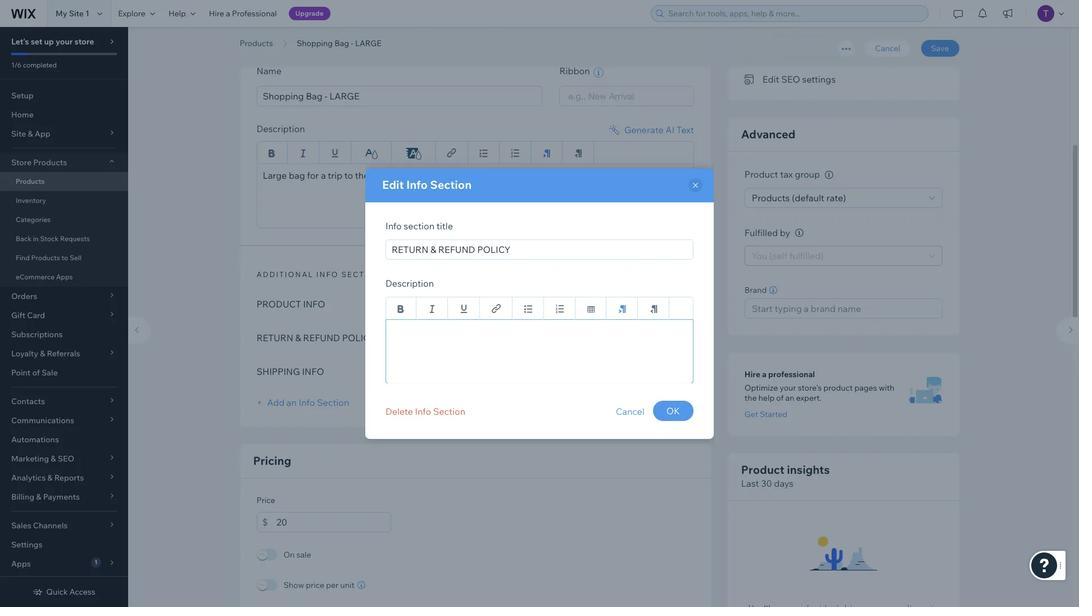 Task type: locate. For each thing, give the bounding box(es) containing it.
a left the professional
[[226, 8, 230, 19]]

of left sale
[[32, 368, 40, 378]]

find
[[16, 254, 30, 262]]

products down the professional
[[240, 38, 273, 48]]

your right up
[[56, 37, 73, 47]]

products right store
[[33, 157, 67, 168]]

a right for
[[321, 170, 326, 181]]

product left tax
[[745, 169, 779, 180]]

store
[[74, 37, 94, 47]]

an left expert.
[[786, 393, 795, 404]]

0 horizontal spatial a
[[226, 8, 230, 19]]

(self
[[770, 251, 788, 262]]

back
[[16, 235, 31, 243]]

delete info section
[[386, 406, 466, 417]]

a for hire a professional
[[763, 370, 767, 380]]

description up 12"
[[386, 278, 434, 289]]

0 horizontal spatial edit
[[382, 177, 404, 191]]

product for insights
[[742, 463, 785, 477]]

0 vertical spatial edit
[[763, 74, 780, 85]]

cancel button left "ok"
[[616, 401, 645, 422]]

of right help
[[777, 393, 784, 404]]

info up "add an info section"
[[302, 366, 324, 377]]

hire inside hire a professional link
[[209, 8, 224, 19]]

products
[[240, 38, 273, 48], [33, 157, 67, 168], [16, 177, 45, 186], [752, 192, 790, 204], [31, 254, 60, 262]]

home
[[11, 110, 34, 120]]

0 horizontal spatial description
[[257, 123, 305, 134]]

promote coupon image
[[745, 29, 756, 39]]

section right the 'delete'
[[433, 406, 466, 417]]

0 vertical spatial info
[[303, 298, 325, 310]]

1 vertical spatial a
[[321, 170, 326, 181]]

apps
[[56, 273, 73, 281]]

professional
[[769, 370, 816, 380]]

Start typing a brand name field
[[749, 299, 939, 319]]

product inside button
[[819, 51, 852, 62]]

info
[[407, 177, 428, 191], [386, 220, 402, 231], [299, 397, 315, 408], [415, 406, 431, 417]]

help button
[[162, 0, 202, 27]]

0 horizontal spatial of
[[32, 368, 40, 378]]

form
[[123, 0, 1080, 607]]

hire right help button
[[209, 8, 224, 19]]

0 vertical spatial product
[[745, 169, 779, 180]]

info inside form
[[299, 397, 315, 408]]

section
[[430, 177, 472, 191], [317, 397, 349, 408], [433, 406, 466, 417]]

products link down store products
[[0, 172, 128, 191]]

section right store!
[[430, 177, 472, 191]]

last
[[742, 478, 760, 490]]

an
[[786, 393, 795, 404], [287, 397, 297, 408]]

text
[[677, 124, 694, 135]]

show price per unit
[[284, 580, 355, 590]]

seo settings image
[[745, 75, 756, 85]]

the inside "optimize your store's product pages with the help of an expert."
[[745, 393, 757, 404]]

0 horizontal spatial cancel button
[[616, 401, 645, 422]]

Select box search field
[[569, 86, 685, 105]]

edit inside edit seo settings button
[[763, 74, 780, 85]]

1 vertical spatial hire
[[745, 370, 761, 380]]

info for shipping info
[[302, 366, 324, 377]]

false text field
[[257, 163, 694, 228]]

info for basic
[[287, 36, 310, 45]]

professional
[[232, 8, 277, 19]]

a up optimize
[[763, 370, 767, 380]]

large
[[355, 38, 382, 48]]

1/6
[[11, 61, 21, 69]]

0 horizontal spatial info
[[287, 36, 310, 45]]

0 vertical spatial to
[[345, 170, 353, 181]]

quick
[[46, 587, 68, 597]]

cancel left "save"
[[876, 43, 901, 53]]

your down professional
[[780, 383, 797, 393]]

generate
[[625, 124, 664, 135]]

back in stock requests link
[[0, 229, 128, 249]]

1 vertical spatial cancel button
[[616, 401, 645, 422]]

my
[[56, 8, 67, 19]]

0 vertical spatial cancel button
[[866, 40, 911, 57]]

products link inside form
[[234, 38, 279, 49]]

sell
[[70, 254, 82, 262]]

info right add
[[299, 397, 315, 408]]

product
[[745, 169, 779, 180], [742, 463, 785, 477]]

cancel
[[876, 43, 901, 53], [616, 406, 645, 417]]

section
[[404, 220, 435, 231]]

2 horizontal spatial a
[[763, 370, 767, 380]]

1 vertical spatial the
[[745, 393, 757, 404]]

2 vertical spatial a
[[763, 370, 767, 380]]

1 horizontal spatial an
[[786, 393, 795, 404]]

of inside "optimize your store's product pages with the help of an expert."
[[777, 393, 784, 404]]

promote
[[763, 51, 799, 62]]

shipping
[[257, 366, 300, 377]]

1 horizontal spatial a
[[321, 170, 326, 181]]

save
[[932, 43, 950, 53]]

1 vertical spatial product
[[742, 463, 785, 477]]

bag
[[289, 170, 305, 181]]

1 horizontal spatial info
[[316, 270, 339, 279]]

description inside form
[[257, 123, 305, 134]]

hire a professional link
[[202, 0, 284, 27]]

the
[[355, 170, 369, 181], [745, 393, 757, 404]]

1 vertical spatial product
[[824, 383, 853, 393]]

1 vertical spatial info
[[316, 270, 339, 279]]

ok
[[667, 405, 680, 416]]

product up 30
[[742, 463, 785, 477]]

1 vertical spatial description
[[386, 278, 434, 289]]

none text field inside form
[[277, 512, 391, 532]]

1/6 completed
[[11, 61, 57, 69]]

1 vertical spatial your
[[780, 383, 797, 393]]

0 vertical spatial info
[[287, 36, 310, 45]]

the left help
[[745, 393, 757, 404]]

info inside button
[[415, 406, 431, 417]]

settings link
[[0, 535, 128, 555]]

0 vertical spatial description
[[257, 123, 305, 134]]

get
[[745, 410, 759, 420]]

of inside sidebar element
[[32, 368, 40, 378]]

hire inside form
[[745, 370, 761, 380]]

0 horizontal spatial the
[[355, 170, 369, 181]]

0 vertical spatial product
[[819, 51, 852, 62]]

1 vertical spatial to
[[62, 254, 68, 262]]

the left grocery
[[355, 170, 369, 181]]

hire up optimize
[[745, 370, 761, 380]]

a for hire a professional
[[226, 8, 230, 19]]

info right basic
[[287, 36, 310, 45]]

e.g., Tech Specs text field
[[386, 239, 694, 260]]

by
[[780, 227, 791, 238]]

1 horizontal spatial cancel button
[[866, 40, 911, 57]]

0 vertical spatial your
[[56, 37, 73, 47]]

0 horizontal spatial to
[[62, 254, 68, 262]]

basic info
[[257, 36, 310, 45]]

info left sections
[[316, 270, 339, 279]]

0 vertical spatial hire
[[209, 8, 224, 19]]

ribbon
[[560, 65, 592, 77]]

you
[[752, 251, 768, 262]]

requests
[[60, 235, 90, 243]]

1 horizontal spatial products link
[[234, 38, 279, 49]]

0 horizontal spatial your
[[56, 37, 73, 47]]

1 horizontal spatial to
[[345, 170, 353, 181]]

add
[[267, 397, 285, 408]]

1 horizontal spatial your
[[780, 383, 797, 393]]

0 vertical spatial a
[[226, 8, 230, 19]]

in
[[33, 235, 39, 243]]

subscriptions link
[[0, 325, 128, 344]]

1 horizontal spatial of
[[777, 393, 784, 404]]

pages
[[855, 383, 878, 393]]

site
[[69, 8, 84, 19]]

1 vertical spatial products link
[[0, 172, 128, 191]]

the inside large bag for a trip to the grocery store! text box
[[355, 170, 369, 181]]

description up large
[[257, 123, 305, 134]]

1 vertical spatial of
[[777, 393, 784, 404]]

your inside "optimize your store's product pages with the help of an expert."
[[780, 383, 797, 393]]

1 horizontal spatial edit
[[763, 74, 780, 85]]

point
[[11, 368, 31, 378]]

an right add
[[287, 397, 297, 408]]

products down product tax group
[[752, 192, 790, 204]]

0 vertical spatial of
[[32, 368, 40, 378]]

info
[[303, 298, 325, 310], [302, 366, 324, 377]]

to left sell
[[62, 254, 68, 262]]

group
[[795, 169, 821, 180]]

find products to sell link
[[0, 249, 128, 268]]

products (default rate)
[[752, 192, 847, 204]]

optimize
[[745, 383, 778, 393]]

0 vertical spatial the
[[355, 170, 369, 181]]

1 vertical spatial info
[[302, 366, 324, 377]]

product tax group
[[745, 169, 823, 180]]

for
[[307, 170, 319, 181]]

product for tax
[[745, 169, 779, 180]]

info section title
[[386, 220, 453, 231]]

1 vertical spatial edit
[[382, 177, 404, 191]]

quick access button
[[33, 587, 95, 597]]

info
[[287, 36, 310, 45], [316, 270, 339, 279]]

0 horizontal spatial cancel
[[616, 406, 645, 417]]

0 horizontal spatial hire
[[209, 8, 224, 19]]

0 vertical spatial products link
[[234, 38, 279, 49]]

cancel button left "save"
[[866, 40, 911, 57]]

1 horizontal spatial hire
[[745, 370, 761, 380]]

generate ai text button
[[608, 123, 694, 136]]

price
[[306, 580, 325, 590]]

your
[[56, 37, 73, 47], [780, 383, 797, 393]]

trip
[[328, 170, 343, 181]]

section inside button
[[433, 406, 466, 417]]

hire for hire a professional
[[209, 8, 224, 19]]

edit left the seo
[[763, 74, 780, 85]]

section for edit info section
[[430, 177, 472, 191]]

info for additional
[[316, 270, 339, 279]]

edit left store!
[[382, 177, 404, 191]]

info down additional info sections
[[303, 298, 325, 310]]

0 horizontal spatial products link
[[0, 172, 128, 191]]

1 vertical spatial cancel
[[616, 406, 645, 417]]

info right the 'delete'
[[415, 406, 431, 417]]

0 vertical spatial cancel
[[876, 43, 901, 53]]

1 horizontal spatial the
[[745, 393, 757, 404]]

section down shipping info
[[317, 397, 349, 408]]

optimize your store's product pages with the help of an expert.
[[745, 383, 895, 404]]

1 horizontal spatial cancel
[[876, 43, 901, 53]]

products link down the professional
[[234, 38, 279, 49]]

edit info section
[[382, 177, 472, 191]]

edit for edit info section
[[382, 177, 404, 191]]

tax
[[781, 169, 793, 180]]

None text field
[[277, 512, 391, 532]]

product inside product insights last 30 days
[[742, 463, 785, 477]]

cancel left "ok"
[[616, 406, 645, 417]]

product left pages
[[824, 383, 853, 393]]

additional info sections
[[257, 270, 388, 279]]

fulfilled by
[[745, 227, 791, 238]]

explore
[[118, 8, 146, 19]]

a
[[226, 8, 230, 19], [321, 170, 326, 181], [763, 370, 767, 380]]

product right this
[[819, 51, 852, 62]]

store
[[11, 157, 32, 168]]

to right the trip
[[345, 170, 353, 181]]



Task type: describe. For each thing, give the bounding box(es) containing it.
an inside "optimize your store's product pages with the help of an expert."
[[786, 393, 795, 404]]

store products
[[11, 157, 67, 168]]

info left section at the left top
[[386, 220, 402, 231]]

&
[[295, 332, 301, 343]]

create coupon button
[[745, 26, 825, 42]]

form containing advanced
[[123, 0, 1080, 607]]

setup
[[11, 91, 34, 101]]

section inside form
[[317, 397, 349, 408]]

edit seo settings
[[763, 74, 836, 85]]

to inside sidebar element
[[62, 254, 68, 262]]

cancel inside form
[[876, 43, 901, 53]]

info tooltip image
[[825, 171, 834, 179]]

product
[[257, 298, 301, 310]]

store products button
[[0, 153, 128, 172]]

this
[[801, 51, 817, 62]]

automations link
[[0, 430, 128, 449]]

sidebar element
[[0, 27, 128, 607]]

sale
[[42, 368, 58, 378]]

hire a professional
[[745, 370, 816, 380]]

pricing
[[253, 454, 291, 468]]

8"
[[435, 298, 444, 310]]

info tooltip image
[[796, 229, 804, 238]]

expert.
[[797, 393, 822, 404]]

x
[[429, 298, 433, 310]]

add an info section link
[[257, 397, 349, 408]]

stock
[[40, 235, 59, 243]]

return
[[257, 332, 293, 343]]

up
[[44, 37, 54, 47]]

get started link
[[745, 410, 788, 420]]

large
[[263, 170, 287, 181]]

ok button
[[653, 401, 694, 421]]

30
[[762, 478, 773, 490]]

let's set up your store
[[11, 37, 94, 47]]

help
[[169, 8, 186, 19]]

the for help
[[745, 393, 757, 404]]

sections
[[342, 270, 388, 279]]

on
[[284, 550, 295, 560]]

products up inventory
[[16, 177, 45, 186]]

promote this product button
[[745, 49, 852, 65]]

product inside "optimize your store's product pages with the help of an expert."
[[824, 383, 853, 393]]

info right grocery
[[407, 177, 428, 191]]

promote image
[[745, 52, 756, 62]]

1
[[86, 8, 89, 19]]

upgrade button
[[289, 7, 331, 20]]

hire a professional
[[209, 8, 277, 19]]

generate ai text
[[625, 124, 694, 135]]

ai
[[666, 124, 675, 135]]

to inside text box
[[345, 170, 353, 181]]

12" x 8" bag  cotton  natural flavors
[[414, 298, 559, 310]]

brand
[[745, 285, 767, 296]]

categories
[[16, 215, 51, 224]]

policy
[[342, 332, 376, 343]]

a inside text box
[[321, 170, 326, 181]]

return & refund policy
[[257, 332, 376, 343]]

grocery
[[371, 170, 404, 181]]

ecommerce apps link
[[0, 268, 128, 287]]

on sale
[[284, 550, 311, 560]]

you (self fulfilled)
[[752, 251, 824, 262]]

shopping bag - large
[[297, 38, 382, 48]]

let's
[[11, 37, 29, 47]]

unit
[[341, 580, 355, 590]]

advanced
[[742, 127, 796, 141]]

section for delete info section
[[433, 406, 466, 417]]

store's
[[798, 383, 822, 393]]

shipping info
[[257, 366, 324, 377]]

settings
[[11, 540, 42, 550]]

product insights last 30 days
[[742, 463, 830, 490]]

flavors
[[531, 298, 559, 310]]

completed
[[23, 61, 57, 69]]

coupon
[[793, 28, 825, 40]]

$
[[262, 517, 268, 528]]

Add a product name text field
[[257, 86, 543, 106]]

your inside sidebar element
[[56, 37, 73, 47]]

sale
[[297, 550, 311, 560]]

fulfilled
[[745, 227, 778, 238]]

false text field
[[386, 319, 694, 384]]

shopping
[[297, 38, 333, 48]]

categories link
[[0, 210, 128, 229]]

back in stock requests
[[16, 235, 90, 243]]

products up ecommerce apps
[[31, 254, 60, 262]]

name
[[257, 65, 282, 77]]

hire for hire a professional
[[745, 370, 761, 380]]

fulfilled)
[[790, 251, 824, 262]]

Search for tools, apps, help & more... field
[[665, 6, 925, 21]]

get started
[[745, 410, 788, 420]]

price
[[257, 495, 275, 505]]

0 horizontal spatial an
[[287, 397, 297, 408]]

refund
[[303, 332, 340, 343]]

the for grocery
[[355, 170, 369, 181]]

1 horizontal spatial description
[[386, 278, 434, 289]]

title
[[437, 220, 453, 231]]

find products to sell
[[16, 254, 82, 262]]

basic
[[257, 36, 284, 45]]

rate)
[[827, 192, 847, 204]]

cotton
[[467, 298, 496, 310]]

inventory link
[[0, 191, 128, 210]]

inventory
[[16, 196, 46, 205]]

products inside popup button
[[33, 157, 67, 168]]

add an info section
[[265, 397, 349, 408]]

help
[[759, 393, 775, 404]]

edit for edit seo settings
[[763, 74, 780, 85]]

additional
[[257, 270, 314, 279]]

info for product info
[[303, 298, 325, 310]]

natural
[[498, 298, 529, 310]]

create coupon
[[763, 28, 825, 40]]

setup link
[[0, 86, 128, 105]]

home link
[[0, 105, 128, 124]]



Task type: vqa. For each thing, say whether or not it's contained in the screenshot.
ricosmodal "dialog"
no



